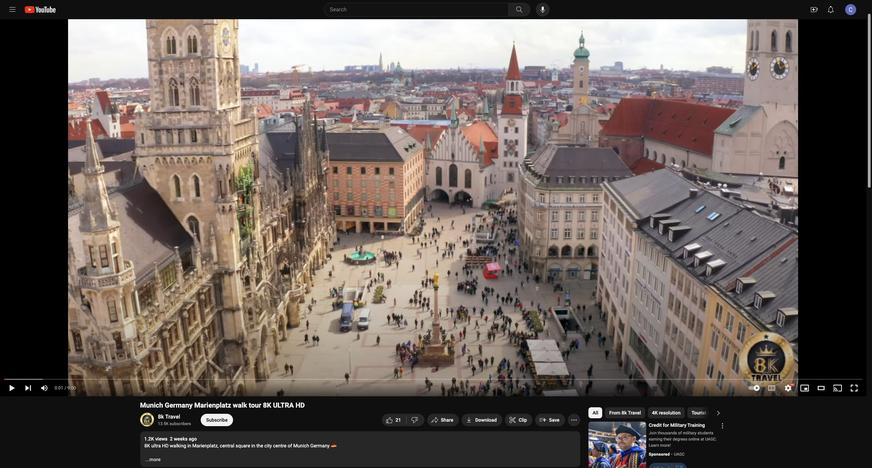Task type: describe. For each thing, give the bounding box(es) containing it.
tab list containing all
[[588, 405, 768, 422]]

learn
[[649, 444, 659, 449]]

0 vertical spatial germany
[[165, 402, 193, 410]]

21
[[396, 418, 401, 424]]

1.2k views
[[144, 437, 168, 442]]

4k resolution
[[652, 411, 680, 416]]

8K ultra HD walking in Marienplatz, central square in the city centre of Munich Germany 🇩🇪 text field
[[144, 444, 337, 449]]

0:01 / 9:00
[[55, 386, 76, 391]]

marienplatz
[[194, 402, 231, 410]]

destinations
[[708, 411, 734, 416]]

munich germany marienplatz walk tour 8k ultra hd
[[140, 402, 305, 410]]

1.2k
[[144, 437, 154, 442]]

travel inside "tab list"
[[628, 411, 641, 416]]

1 horizontal spatial munich
[[293, 444, 309, 449]]

1 vertical spatial of
[[288, 444, 292, 449]]

1 in from the left
[[187, 444, 191, 449]]

views
[[155, 437, 168, 442]]

subscribe button
[[201, 415, 233, 427]]

13.5k subscribers element
[[158, 421, 191, 428]]

all
[[592, 411, 598, 416]]

Search text field
[[330, 5, 507, 14]]

Subscribe text field
[[206, 418, 228, 424]]

centre
[[273, 444, 286, 449]]

download
[[475, 418, 497, 424]]

/
[[64, 386, 66, 391]]

join
[[649, 431, 657, 436]]

tourist destinations
[[691, 411, 734, 416]]

youtube video player element
[[0, 0, 867, 397]]

1 horizontal spatial 8k
[[263, 402, 271, 410]]

students
[[698, 431, 714, 436]]

resolution
[[659, 411, 680, 416]]

online
[[689, 438, 700, 442]]

of inside credit for military training join thousands of military students earning their degrees online at uagc. learn more!
[[678, 431, 682, 436]]

training
[[688, 423, 705, 429]]

8k inside "tab list"
[[621, 411, 627, 416]]

save
[[549, 418, 559, 424]]

sponsored
[[649, 453, 670, 458]]

earning
[[649, 438, 663, 442]]

1 horizontal spatial hd
[[296, 402, 305, 410]]

2
[[170, 437, 173, 442]]

uagc
[[674, 453, 685, 458]]

more!
[[660, 444, 671, 449]]

their
[[664, 438, 672, 442]]

...more
[[145, 458, 160, 463]]

ago
[[189, 437, 197, 442]]

subscribe
[[206, 418, 228, 424]]

walk
[[233, 402, 247, 410]]



Task type: locate. For each thing, give the bounding box(es) containing it.
degrees
[[673, 438, 687, 442]]

0 horizontal spatial germany
[[165, 402, 193, 410]]

subscribers
[[170, 422, 191, 427]]

1 vertical spatial germany
[[310, 444, 329, 449]]

Share text field
[[441, 418, 453, 424]]

germany
[[165, 402, 193, 410], [310, 444, 329, 449]]

walking
[[170, 444, 186, 449]]

thousands
[[658, 431, 677, 436]]

1 horizontal spatial 8k
[[621, 411, 627, 416]]

credit for military training join thousands of military students earning their degrees online at uagc. learn more!
[[649, 423, 717, 449]]

8k
[[263, 402, 271, 410], [144, 444, 150, 449]]

share
[[441, 418, 453, 424]]

13.5k
[[158, 422, 169, 427]]

1 vertical spatial hd
[[162, 444, 168, 449]]

2 weeks ago
[[170, 437, 197, 442]]

8k ultra hd walking in marienplatz, central square in the city centre of munich germany 🇩🇪
[[144, 444, 337, 449]]

1 horizontal spatial travel
[[628, 411, 641, 416]]

None text field
[[654, 467, 673, 469]]

at
[[701, 438, 704, 442]]

in down ago in the left of the page
[[187, 444, 191, 449]]

tourist
[[691, 411, 706, 416]]

8k
[[621, 411, 627, 416], [158, 414, 164, 421]]

1 horizontal spatial of
[[678, 431, 682, 436]]

munich
[[140, 402, 163, 410], [293, 444, 309, 449]]

...more button
[[145, 457, 160, 464]]

travel inside 8k travel 13.5k subscribers
[[165, 414, 180, 421]]

2 in from the left
[[251, 444, 255, 449]]

munich up "8k travel" "link"
[[140, 402, 163, 410]]

seek slider slider
[[4, 375, 863, 382]]

0 vertical spatial of
[[678, 431, 682, 436]]

germany left 🇩🇪
[[310, 444, 329, 449]]

of
[[678, 431, 682, 436], [288, 444, 292, 449]]

0 horizontal spatial travel
[[165, 414, 180, 421]]

of right centre
[[288, 444, 292, 449]]

hd right ultra
[[296, 402, 305, 410]]

0 horizontal spatial 8k
[[158, 414, 164, 421]]

weeks
[[174, 437, 188, 442]]

hd
[[296, 402, 305, 410], [162, 444, 168, 449]]

central
[[220, 444, 234, 449]]

avatar image image
[[845, 4, 856, 15]]

0 horizontal spatial hd
[[162, 444, 168, 449]]

travel
[[628, 411, 641, 416], [165, 414, 180, 421]]

from 8k travel
[[609, 411, 641, 416]]

download button
[[462, 415, 502, 427]]

0 vertical spatial hd
[[296, 402, 305, 410]]

8k inside 8k travel 13.5k subscribers
[[158, 414, 164, 421]]

1 horizontal spatial germany
[[310, 444, 329, 449]]

tab list
[[588, 405, 768, 422]]

credit
[[649, 423, 662, 429]]

None search field
[[312, 3, 532, 17]]

in left the
[[251, 444, 255, 449]]

0 vertical spatial munich
[[140, 402, 163, 410]]

0 horizontal spatial 8k
[[144, 444, 150, 449]]

clip button
[[505, 415, 533, 427]]

4k
[[652, 411, 658, 416]]

ultra
[[273, 402, 294, 410]]

from
[[609, 411, 620, 416]]

8k right from
[[621, 411, 627, 416]]

autoplay is on image
[[748, 386, 760, 391]]

uagc.
[[705, 438, 717, 442]]

8k travel 13.5k subscribers
[[158, 414, 191, 427]]

1 vertical spatial 8k
[[144, 444, 150, 449]]

city
[[264, 444, 272, 449]]

military
[[683, 431, 697, 436]]

save button
[[535, 415, 565, 427]]

hd down the views
[[162, 444, 168, 449]]

0:01
[[55, 386, 63, 391]]

of up degrees on the bottom
[[678, 431, 682, 436]]

share button
[[427, 415, 459, 427]]

tour
[[249, 402, 261, 410]]

8k travel link
[[158, 414, 181, 421]]

military
[[670, 423, 686, 429]]

21 button
[[379, 410, 407, 432]]

0 vertical spatial 8k
[[263, 402, 271, 410]]

munich right centre
[[293, 444, 309, 449]]

1 horizontal spatial in
[[251, 444, 255, 449]]

the
[[256, 444, 263, 449]]

in
[[187, 444, 191, 449], [251, 444, 255, 449]]

travel right from
[[628, 411, 641, 416]]

ultra
[[151, 444, 161, 449]]

for
[[663, 423, 669, 429]]

🇩🇪
[[331, 444, 337, 449]]

8k right tour
[[263, 402, 271, 410]]

Download text field
[[475, 418, 497, 424]]

0 horizontal spatial in
[[187, 444, 191, 449]]

travel up the 13.5k subscribers element
[[165, 414, 180, 421]]

0 horizontal spatial munich
[[140, 402, 163, 410]]

1 vertical spatial munich
[[293, 444, 309, 449]]

marienplatz,
[[192, 444, 218, 449]]

square
[[235, 444, 250, 449]]

0 horizontal spatial of
[[288, 444, 292, 449]]

8k up 13.5k
[[158, 414, 164, 421]]

9:00
[[67, 386, 76, 391]]

clip
[[519, 418, 527, 424]]

8k down 1.2k
[[144, 444, 150, 449]]

germany up "8k travel" "link"
[[165, 402, 193, 410]]



Task type: vqa. For each thing, say whether or not it's contained in the screenshot.
the 'with'
no



